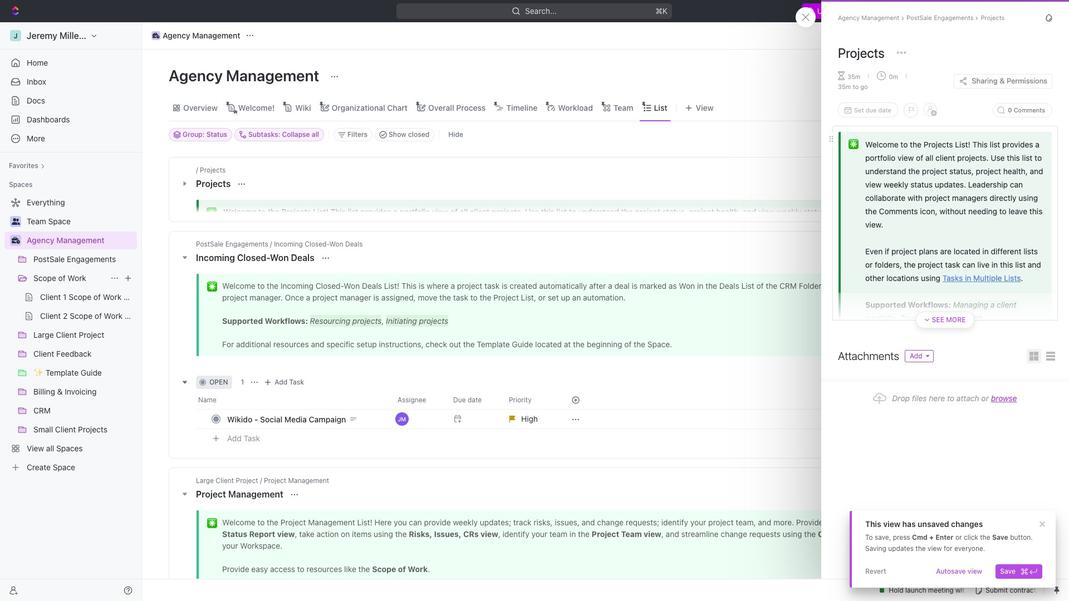 Task type: locate. For each thing, give the bounding box(es) containing it.
add
[[989, 71, 1004, 81], [910, 352, 923, 360], [275, 378, 288, 386], [227, 434, 242, 443]]

/ down group:
[[196, 166, 198, 174]]

portfolio down supported on the right of page
[[865, 314, 896, 323]]

1 vertical spatial client
[[997, 300, 1017, 310]]

add task for the add task button to the bottom
[[227, 434, 260, 443]]

a right provides
[[1036, 140, 1040, 149]]

sharing
[[972, 76, 998, 85]]

0 horizontal spatial comments
[[879, 207, 918, 216]]

of down client 1 scope of work docs link
[[95, 311, 102, 321]]

health,
[[1003, 167, 1028, 176]]

0 vertical spatial save
[[992, 534, 1008, 542]]

team left list link
[[614, 103, 633, 112]]

this up projects.
[[973, 140, 988, 149]]

add task button up "name" dropdown button
[[261, 376, 309, 389]]

save left button.
[[992, 534, 1008, 542]]

client inside 'welcome to the projects list! this list provides a portfolio view of all client projects. use this list to understand the project status, project health, and view weekly status updates. leadership can collaborate with project managers directly using the comments icon, without needing to leave this view.'
[[936, 153, 955, 163]]

0 horizontal spatial postsale engagements
[[33, 255, 116, 264]]

engagements up scope of work link
[[67, 255, 116, 264]]

feedback
[[56, 349, 92, 359]]

or right the attach
[[981, 394, 989, 403]]

2
[[63, 311, 68, 321]]

0 horizontal spatial in
[[965, 273, 971, 283]]

hide inside hide button
[[448, 130, 463, 139]]

tasks
[[943, 273, 963, 283]]

1 horizontal spatial or
[[956, 534, 962, 542]]

1 vertical spatial /
[[270, 240, 272, 248]]

1 horizontal spatial spaces
[[56, 444, 83, 453]]

group:
[[183, 130, 205, 139]]

team right user group icon
[[27, 217, 46, 226]]

priority button
[[502, 392, 558, 409]]

client 1 scope of work docs
[[40, 292, 142, 302]]

client up status,
[[936, 153, 955, 163]]

& inside sharing & permissions link
[[1000, 76, 1005, 85]]

postsale engagements link
[[907, 14, 974, 21], [33, 251, 135, 268]]

and inside 'even if project plans are located in different lists or folders, the project task can live in this list and other locations using'
[[1028, 260, 1041, 270]]

docs down inbox
[[27, 96, 45, 105]]

large up client feedback
[[33, 330, 54, 340]]

projects
[[981, 14, 1005, 21], [838, 45, 885, 61], [924, 140, 953, 149], [200, 166, 226, 174], [196, 179, 233, 189], [78, 425, 107, 434]]

tree
[[4, 194, 143, 477]]

2 horizontal spatial /
[[270, 240, 272, 248]]

priority
[[509, 396, 532, 404]]

0 horizontal spatial postsale
[[33, 255, 65, 264]]

using inside 'welcome to the projects list! this list provides a portfolio view of all client projects. use this list to understand the project status, project health, and view weekly status updates. leadership can collaborate with project managers directly using the comments icon, without needing to leave this view.'
[[1019, 193, 1038, 203]]

0 horizontal spatial 1
[[63, 292, 67, 302]]

team
[[614, 103, 633, 112], [27, 217, 46, 226]]

group: status
[[183, 130, 227, 139]]

view up "create"
[[27, 444, 44, 453]]

of up client 1 scope of work docs in the left of the page
[[58, 273, 66, 283]]

business time image
[[11, 237, 20, 244]]

postsale
[[907, 14, 932, 21], [196, 240, 223, 248], [33, 255, 65, 264]]

view inside button
[[968, 567, 983, 576]]

and right health,
[[1030, 167, 1043, 176]]

project inside tree
[[79, 330, 104, 340]]

welcome!
[[238, 103, 275, 112]]

icon,
[[920, 207, 938, 216]]

large inside tree
[[33, 330, 54, 340]]

of up status
[[916, 153, 923, 163]]

1 vertical spatial all
[[926, 153, 934, 163]]

list up '.'
[[1015, 260, 1026, 270]]

task up "name" dropdown button
[[289, 378, 304, 386]]

0 vertical spatial task
[[1006, 71, 1022, 81]]

all up create space
[[46, 444, 54, 453]]

can down 'located'
[[963, 260, 975, 270]]

2 vertical spatial list
[[1015, 260, 1026, 270]]

docs down client 1 scope of work docs link
[[125, 311, 143, 321]]

show
[[389, 130, 406, 139]]

in
[[983, 247, 989, 256], [992, 260, 998, 270], [965, 273, 971, 283]]

work up client 1 scope of work docs in the left of the page
[[68, 273, 86, 283]]

of inside client 1 scope of work docs link
[[94, 292, 101, 302]]

view inside button
[[696, 103, 714, 112]]

dashboards
[[27, 115, 70, 124]]

agency down 'team space'
[[27, 236, 54, 245]]

small client projects link
[[33, 421, 135, 439]]

scope of work
[[33, 273, 86, 283]]

of
[[916, 153, 923, 163], [58, 273, 66, 283], [94, 292, 101, 302], [95, 311, 102, 321]]

media
[[284, 415, 307, 424]]

& right sharing
[[1000, 76, 1005, 85]]

chart
[[387, 103, 408, 112]]

1 vertical spatial comments
[[879, 207, 918, 216]]

35m left the 'go'
[[838, 83, 851, 90]]

postsale engagements link left projects link
[[907, 14, 974, 21]]

0 vertical spatial add task button
[[982, 67, 1029, 85]]

add task up customize
[[989, 71, 1022, 81]]

user group image
[[11, 218, 20, 225]]

organizational
[[332, 103, 385, 112]]

1 horizontal spatial hide
[[937, 103, 954, 112]]

organizational chart link
[[329, 100, 408, 116]]

using left tasks
[[921, 273, 941, 283]]

1 up "2"
[[63, 292, 67, 302]]

1 vertical spatial using
[[921, 273, 941, 283]]

team inside sidebar navigation
[[27, 217, 46, 226]]

1
[[63, 292, 67, 302], [241, 378, 244, 386]]

add up "name" dropdown button
[[275, 378, 288, 386]]

/ up project management
[[260, 477, 262, 485]]

2 vertical spatial add task
[[227, 434, 260, 443]]

0 horizontal spatial /
[[196, 166, 198, 174]]

work down client 1 scope of work docs link
[[104, 311, 123, 321]]

1 horizontal spatial 1
[[241, 378, 244, 386]]

the right click
[[980, 534, 990, 542]]

1 vertical spatial in
[[992, 260, 998, 270]]

engagements left projects link
[[934, 14, 974, 21]]

0 horizontal spatial a
[[991, 300, 995, 310]]

portfolio
[[865, 153, 896, 163], [865, 314, 896, 323]]

0 horizontal spatial engagements
[[67, 255, 116, 264]]

list down provides
[[1022, 153, 1033, 163]]

2 horizontal spatial task
[[1006, 71, 1022, 81]]

1 vertical spatial add task
[[275, 378, 304, 386]]

1 horizontal spatial closed-
[[305, 240, 329, 248]]

in right tasks
[[965, 273, 971, 283]]

autosave view
[[936, 567, 983, 576]]

list!
[[955, 140, 971, 149]]

1 vertical spatial team
[[27, 217, 46, 226]]

a inside managing a client portfolio
[[991, 300, 995, 310]]

understand
[[865, 167, 906, 176]]

lists
[[1024, 247, 1038, 256]]

2 horizontal spatial engagements
[[934, 14, 974, 21]]

hide right set priority element
[[937, 103, 954, 112]]

jm
[[398, 416, 406, 423]]

space down view all spaces link
[[53, 463, 75, 472]]

more button
[[4, 130, 137, 148]]

list
[[990, 140, 1000, 149], [1022, 153, 1033, 163], [1015, 260, 1026, 270]]

locations
[[887, 273, 919, 283]]

2 vertical spatial scope
[[70, 311, 92, 321]]

2 portfolio from the top
[[865, 314, 896, 323]]

2 vertical spatial postsale
[[33, 255, 65, 264]]

client 1 scope of work docs link
[[40, 288, 142, 306]]

j
[[14, 31, 18, 40]]

save down button.
[[1000, 567, 1016, 576]]

client left "2"
[[40, 311, 61, 321]]

add task down wikido
[[227, 434, 260, 443]]

wiki
[[295, 103, 311, 112]]

tree containing everything
[[4, 194, 143, 477]]

2 horizontal spatial add task
[[989, 71, 1022, 81]]

and down lists
[[1028, 260, 1041, 270]]

client down lists in the right of the page
[[997, 300, 1017, 310]]

all inside sidebar navigation
[[46, 444, 54, 453]]

postsale engagements
[[907, 14, 974, 21], [33, 255, 116, 264]]

comments
[[1014, 106, 1045, 114], [879, 207, 918, 216]]

favorites
[[9, 162, 38, 170]]

1 vertical spatial can
[[963, 260, 975, 270]]

1 vertical spatial spaces
[[56, 444, 83, 453]]

35m for 35m to go
[[838, 83, 851, 90]]

name
[[198, 396, 217, 404]]

Search tasks... text field
[[931, 126, 1042, 143]]

unsaved
[[918, 520, 949, 529]]

social
[[260, 415, 282, 424]]

0 vertical spatial this
[[973, 140, 988, 149]]

can inside 'even if project plans are located in different lists or folders, the project task can live in this list and other locations using'
[[963, 260, 975, 270]]

or down even
[[865, 260, 873, 270]]

are
[[940, 247, 952, 256]]

this inside this view has unsaved changes to save, press cmd + enter or click the save button. saving updates the view for everyone.
[[865, 520, 881, 529]]

create
[[27, 463, 51, 472]]

in up live
[[983, 247, 989, 256]]

0 horizontal spatial can
[[963, 260, 975, 270]]

save inside this view has unsaved changes to save, press cmd + enter or click the save button. saving updates the view for everyone.
[[992, 534, 1008, 542]]

can down health,
[[1010, 180, 1023, 189]]

view down everyone.
[[968, 567, 983, 576]]

the down cmd
[[916, 545, 926, 553]]

1 vertical spatial postsale
[[196, 240, 223, 248]]

postsale engagements up scope of work link
[[33, 255, 116, 264]]

overall process link
[[426, 100, 486, 116]]

a right managing
[[991, 300, 995, 310]]

this up health,
[[1007, 153, 1020, 163]]

1 portfolio from the top
[[865, 153, 896, 163]]

due
[[866, 106, 877, 114]]

postsale up incoming closed-won deals
[[196, 240, 223, 248]]

add task button
[[982, 67, 1029, 85], [261, 376, 309, 389], [222, 432, 265, 446]]

upgrade link
[[802, 3, 855, 19]]

0m
[[889, 73, 898, 80]]

1 vertical spatial docs
[[124, 292, 142, 302]]

1 right open
[[241, 378, 244, 386]]

1 vertical spatial or
[[981, 394, 989, 403]]

of inside client 2 scope of work docs link
[[95, 311, 102, 321]]

go
[[861, 83, 868, 90]]

overview
[[183, 103, 218, 112]]

docs for client 1 scope of work docs
[[124, 292, 142, 302]]

list inside 'even if project plans are located in different lists or folders, the project task can live in this list and other locations using'
[[1015, 260, 1026, 270]]

set priority image
[[904, 103, 918, 117]]

closed-
[[305, 240, 329, 248], [237, 253, 270, 263]]

save
[[992, 534, 1008, 542], [1000, 567, 1016, 576]]

task down '-'
[[244, 434, 260, 443]]

docs up the client 2 scope of work docs
[[124, 292, 142, 302]]

1 horizontal spatial add task
[[275, 378, 304, 386]]

1 horizontal spatial /
[[260, 477, 262, 485]]

won
[[329, 240, 343, 248], [270, 253, 289, 263]]

& for billing
[[57, 387, 63, 397]]

business time image
[[152, 33, 159, 38]]

engagements inside tree
[[67, 255, 116, 264]]

plans
[[919, 247, 938, 256]]

0 vertical spatial scope
[[33, 273, 56, 283]]

postsale engagements inside sidebar navigation
[[33, 255, 116, 264]]

weekly
[[884, 180, 909, 189]]

0 vertical spatial using
[[1019, 193, 1038, 203]]

1 vertical spatial postsale engagements link
[[33, 251, 135, 268]]

1 horizontal spatial incoming
[[274, 240, 303, 248]]

add task for the topmost the add task button
[[989, 71, 1022, 81]]

view inside sidebar navigation
[[27, 444, 44, 453]]

work up the client 2 scope of work docs
[[103, 292, 122, 302]]

permissions
[[1007, 76, 1048, 85]]

2 horizontal spatial postsale
[[907, 14, 932, 21]]

/ up incoming closed-won deals
[[270, 240, 272, 248]]

0 horizontal spatial closed-
[[237, 253, 270, 263]]

scope inside client 1 scope of work docs link
[[69, 292, 91, 302]]

crm
[[33, 406, 51, 415]]

projects inside sidebar navigation
[[78, 425, 107, 434]]

1 horizontal spatial &
[[1000, 76, 1005, 85]]

management inside sidebar navigation
[[56, 236, 104, 245]]

1 vertical spatial &
[[57, 387, 63, 397]]

1 vertical spatial agency management link
[[149, 29, 243, 42]]

cmd
[[912, 534, 928, 542]]

subtasks:
[[248, 130, 280, 139]]

workload
[[558, 103, 593, 112]]

0 horizontal spatial client
[[936, 153, 955, 163]]

team for team space
[[27, 217, 46, 226]]

task right sharing
[[1006, 71, 1022, 81]]

or inside this view has unsaved changes to save, press cmd + enter or click the save button. saving updates the view for everyone.
[[956, 534, 962, 542]]

0 vertical spatial team
[[614, 103, 633, 112]]

agency management
[[838, 14, 900, 21], [163, 31, 240, 40], [169, 66, 323, 85], [27, 236, 104, 245]]

0 vertical spatial agency management link
[[838, 14, 900, 21]]

postsale engagements left projects link
[[907, 14, 974, 21]]

work for 2
[[104, 311, 123, 321]]

and inside 'welcome to the projects list! this list provides a portfolio view of all client projects. use this list to understand the project status, project health, and view weekly status updates. leadership can collaborate with project managers directly using the comments icon, without needing to leave this view.'
[[1030, 167, 1043, 176]]

upgrade
[[817, 6, 849, 16]]

hide down overall process link
[[448, 130, 463, 139]]

spaces down favorites
[[9, 180, 33, 189]]

work for 1
[[103, 292, 122, 302]]

2 horizontal spatial all
[[926, 153, 934, 163]]

1 vertical spatial work
[[103, 292, 122, 302]]

1 vertical spatial this
[[865, 520, 881, 529]]

add task up "name" dropdown button
[[275, 378, 304, 386]]

agency management link
[[838, 14, 900, 21], [149, 29, 243, 42], [27, 232, 135, 249]]

postsale right new
[[907, 14, 932, 21]]

all up status
[[926, 153, 934, 163]]

set priority element
[[904, 103, 918, 117]]

filters button
[[334, 128, 373, 141]]

1 vertical spatial incoming
[[196, 253, 235, 263]]

large up project management
[[196, 477, 214, 485]]

other
[[865, 273, 884, 283]]

team space
[[27, 217, 71, 226]]

1 horizontal spatial all
[[312, 130, 319, 139]]

add down the tracking
[[910, 352, 923, 360]]

0 vertical spatial add task
[[989, 71, 1022, 81]]

or left click
[[956, 534, 962, 542]]

35m for 35m
[[848, 73, 861, 80]]

2 horizontal spatial or
[[981, 394, 989, 403]]

0 vertical spatial postsale engagements link
[[907, 14, 974, 21]]

autosave
[[936, 567, 966, 576]]

workload link
[[556, 100, 593, 116]]

1 vertical spatial add task button
[[261, 376, 309, 389]]

postsale engagements link up scope of work link
[[33, 251, 135, 268]]

docs for client 2 scope of work docs
[[125, 311, 143, 321]]

0 horizontal spatial hide
[[448, 130, 463, 139]]

0 vertical spatial date
[[878, 106, 891, 114]]

& inside the billing & invoicing link
[[57, 387, 63, 397]]

client up view all spaces link
[[55, 425, 76, 434]]

1 horizontal spatial can
[[1010, 180, 1023, 189]]

2 vertical spatial docs
[[125, 311, 143, 321]]

scope for 2
[[70, 311, 92, 321]]

client down "2"
[[56, 330, 77, 340]]

0 vertical spatial or
[[865, 260, 873, 270]]

engagements up incoming closed-won deals
[[225, 240, 268, 248]]

home
[[27, 58, 48, 67]]

set
[[854, 106, 864, 114]]

0 horizontal spatial spaces
[[9, 180, 33, 189]]

billing
[[33, 387, 55, 397]]

1 vertical spatial won
[[270, 253, 289, 263]]

0 vertical spatial portfolio
[[865, 153, 896, 163]]

postsale up scope of work
[[33, 255, 65, 264]]

1 vertical spatial a
[[991, 300, 995, 310]]

0 vertical spatial space
[[48, 217, 71, 226]]

comments right 0
[[1014, 106, 1045, 114]]

0 vertical spatial docs
[[27, 96, 45, 105]]

of up the client 2 scope of work docs
[[94, 292, 101, 302]]

of inside scope of work link
[[58, 273, 66, 283]]

space
[[48, 217, 71, 226], [53, 463, 75, 472]]

0 vertical spatial large
[[33, 330, 54, 340]]

0 vertical spatial a
[[1036, 140, 1040, 149]]

1 vertical spatial task
[[289, 378, 304, 386]]

35m up 35m to go
[[848, 73, 861, 80]]

list link
[[652, 100, 667, 116]]

1 horizontal spatial team
[[614, 103, 633, 112]]

1 vertical spatial scope
[[69, 292, 91, 302]]

managers
[[952, 193, 988, 203]]

0 horizontal spatial or
[[865, 260, 873, 270]]

0 vertical spatial hide
[[937, 103, 954, 112]]

attach
[[957, 394, 979, 403]]

can inside 'welcome to the projects list! this list provides a portfolio view of all client projects. use this list to understand the project status, project health, and view weekly status updates. leadership can collaborate with project managers directly using the comments icon, without needing to leave this view.'
[[1010, 180, 1023, 189]]

list up use
[[990, 140, 1000, 149]]

0 vertical spatial postsale engagements
[[907, 14, 974, 21]]

0:12:03
[[959, 7, 984, 15]]

agency right business time icon
[[163, 31, 190, 40]]

wiki link
[[293, 100, 311, 116]]

this down different
[[1000, 260, 1013, 270]]

revert
[[865, 567, 886, 576]]

management
[[862, 14, 900, 21], [192, 31, 240, 40], [226, 66, 319, 85], [56, 236, 104, 245], [288, 477, 329, 485], [228, 490, 283, 500]]

0 horizontal spatial using
[[921, 273, 941, 283]]

1 horizontal spatial deals
[[345, 240, 363, 248]]

date
[[878, 106, 891, 114], [468, 396, 482, 404]]

add left permissions
[[989, 71, 1004, 81]]

add task button up customize
[[982, 67, 1029, 85]]

0 vertical spatial 35m
[[848, 73, 861, 80]]

1 vertical spatial large
[[196, 477, 214, 485]]

comments down "collaborate"
[[879, 207, 918, 216]]

scope inside client 2 scope of work docs link
[[70, 311, 92, 321]]

using inside 'even if project plans are located in different lists or folders, the project task can live in this list and other locations using'
[[921, 273, 941, 283]]

& right billing
[[57, 387, 63, 397]]

1 vertical spatial date
[[468, 396, 482, 404]]

assignee button
[[391, 392, 447, 409]]

even if project plans are located in different lists or folders, the project task can live in this list and other locations using
[[865, 247, 1043, 283]]

1 horizontal spatial engagements
[[225, 240, 268, 248]]

add task button down wikido
[[222, 432, 265, 446]]



Task type: describe. For each thing, give the bounding box(es) containing it.
0 vertical spatial this
[[1007, 153, 1020, 163]]

a inside 'welcome to the projects list! this list provides a portfolio view of all client projects. use this list to understand the project status, project health, and view weekly status updates. leadership can collaborate with project managers directly using the comments icon, without needing to leave this view.'
[[1036, 140, 1040, 149]]

collaborate
[[865, 193, 906, 203]]

high button
[[502, 409, 558, 429]]

0 horizontal spatial deals
[[291, 253, 314, 263]]

view up understand
[[898, 153, 914, 163]]

miller's
[[60, 31, 90, 41]]

without
[[940, 207, 966, 216]]

updates
[[888, 545, 914, 553]]

1 vertical spatial 1
[[241, 378, 244, 386]]

2 vertical spatial agency management link
[[27, 232, 135, 249]]

or inside 'even if project plans are located in different lists or folders, the project task can live in this list and other locations using'
[[865, 260, 873, 270]]

0 vertical spatial deals
[[345, 240, 363, 248]]

1 vertical spatial this
[[1030, 207, 1043, 216]]

supported
[[865, 300, 906, 310]]

0 vertical spatial incoming
[[274, 240, 303, 248]]

timeline
[[506, 103, 538, 112]]

space for create space
[[53, 463, 75, 472]]

wikido - social media campaign
[[227, 415, 346, 424]]

organizational chart
[[332, 103, 408, 112]]

add button
[[905, 350, 934, 363]]

here
[[929, 394, 945, 403]]

tree inside sidebar navigation
[[4, 194, 143, 477]]

2 vertical spatial task
[[244, 434, 260, 443]]

changes
[[951, 520, 983, 529]]

name button
[[196, 392, 391, 409]]

1 horizontal spatial won
[[329, 240, 343, 248]]

2 horizontal spatial in
[[992, 260, 998, 270]]

✨ template guide link
[[33, 364, 135, 382]]

billing & invoicing
[[33, 387, 97, 397]]

client feedback link
[[33, 345, 135, 363]]

overall process
[[428, 103, 486, 112]]

0 vertical spatial closed-
[[305, 240, 329, 248]]

1 horizontal spatial task
[[289, 378, 304, 386]]

save inside button
[[1000, 567, 1016, 576]]

team for team
[[614, 103, 633, 112]]

1 horizontal spatial agency management link
[[149, 29, 243, 42]]

portfolio inside managing a client portfolio
[[865, 314, 896, 323]]

large for large client project
[[33, 330, 54, 340]]

click
[[964, 534, 978, 542]]

1 horizontal spatial postsale engagements link
[[907, 14, 974, 21]]

portfolio inside 'welcome to the projects list! this list provides a portfolio view of all client projects. use this list to understand the project status, project health, and view weekly status updates. leadership can collaborate with project managers directly using the comments icon, without needing to leave this view.'
[[865, 153, 896, 163]]

agency inside sidebar navigation
[[27, 236, 54, 245]]

projects link
[[981, 14, 1005, 21]]

this inside 'even if project plans are located in different lists or folders, the project task can live in this list and other locations using'
[[1000, 260, 1013, 270]]

hide button
[[444, 128, 468, 141]]

campaign
[[309, 415, 346, 424]]

the right welcome
[[910, 140, 922, 149]]

1 horizontal spatial postsale engagements
[[907, 14, 974, 21]]

sharing & permissions link
[[954, 74, 1053, 88]]

space for team space
[[48, 217, 71, 226]]

0 vertical spatial work
[[68, 273, 86, 283]]

projects.
[[957, 153, 989, 163]]

2 vertical spatial add task button
[[222, 432, 265, 446]]

1 vertical spatial list
[[1022, 153, 1033, 163]]

welcome
[[865, 140, 899, 149]]

2 vertical spatial /
[[260, 477, 262, 485]]

to right here
[[947, 394, 955, 403]]

located
[[954, 247, 981, 256]]

0 vertical spatial list
[[990, 140, 1000, 149]]

agency up the overview
[[169, 66, 223, 85]]

inbox
[[27, 77, 46, 86]]

0 vertical spatial postsale
[[907, 14, 932, 21]]

add down wikido
[[227, 434, 242, 443]]

leave
[[1009, 207, 1028, 216]]

comments inside 'welcome to the projects list! this list provides a portfolio view of all client projects. use this list to understand the project status, project health, and view weekly status updates. leadership can collaborate with project managers directly using the comments icon, without needing to leave this view.'
[[879, 207, 918, 216]]

jeremy miller's workspace, , element
[[10, 30, 21, 41]]

managing a client portfolio
[[865, 300, 1019, 323]]

tasks in multiple lists .
[[943, 273, 1023, 283]]

0:12:03 button
[[947, 4, 1002, 18]]

✨ template guide
[[33, 368, 102, 378]]

attachments
[[838, 350, 899, 363]]

0 vertical spatial all
[[312, 130, 319, 139]]

the up the view.
[[865, 207, 877, 216]]

filters
[[348, 130, 368, 139]]

0 horizontal spatial postsale engagements link
[[33, 251, 135, 268]]

saving
[[865, 545, 887, 553]]

postsale inside sidebar navigation
[[33, 255, 65, 264]]

client up project management
[[216, 477, 234, 485]]

view button
[[681, 100, 718, 116]]

customize button
[[960, 100, 1017, 116]]

2 vertical spatial in
[[965, 273, 971, 283]]

process
[[456, 103, 486, 112]]

jeremy miller's workspace
[[27, 31, 138, 41]]

set due date
[[854, 106, 891, 114]]

1 horizontal spatial comments
[[1014, 106, 1045, 114]]

view button
[[681, 95, 718, 121]]

projects inside 'welcome to the projects list! this list provides a portfolio view of all client projects. use this list to understand the project status, project health, and view weekly status updates. leadership can collaborate with project managers directly using the comments icon, without needing to leave this view.'
[[924, 140, 953, 149]]

hide inside hide dropdown button
[[937, 103, 954, 112]]

scope inside scope of work link
[[33, 273, 56, 283]]

to right welcome
[[901, 140, 908, 149]]

welcome to the projects list! this list provides a portfolio view of all client projects. use this list to understand the project status, project health, and view weekly status updates. leadership can collaborate with project managers directly using the comments icon, without needing to leave this view.
[[865, 140, 1046, 229]]

view for view all spaces
[[27, 444, 44, 453]]

customize
[[974, 103, 1014, 112]]

2 horizontal spatial agency management link
[[838, 14, 900, 21]]

1 inside sidebar navigation
[[63, 292, 67, 302]]

the up status
[[908, 167, 920, 176]]

-
[[254, 415, 258, 424]]

live
[[978, 260, 990, 270]]

drop
[[892, 394, 910, 403]]

client up ✨
[[33, 349, 54, 359]]

search button
[[878, 100, 922, 116]]

template
[[46, 368, 79, 378]]

view all spaces link
[[4, 440, 135, 458]]

drop files here to attach or browse
[[892, 394, 1017, 403]]

needing
[[969, 207, 997, 216]]

this inside 'welcome to the projects list! this list provides a portfolio view of all client projects. use this list to understand the project status, project health, and view weekly status updates. leadership can collaborate with project managers directly using the comments icon, without needing to leave this view.'
[[973, 140, 988, 149]]

view down + at right
[[928, 545, 942, 553]]

sharing & permissions
[[972, 76, 1048, 85]]

0
[[1008, 106, 1012, 114]]

view all spaces
[[27, 444, 83, 453]]

tasks in multiple lists link
[[943, 273, 1021, 283]]

+
[[929, 534, 934, 542]]

browse link
[[991, 394, 1017, 403]]

35m to go
[[838, 83, 868, 90]]

agency left new
[[838, 14, 860, 21]]

small client projects
[[33, 425, 107, 434]]

large for large client project / project management
[[196, 477, 214, 485]]

save button
[[996, 565, 1043, 579]]

of inside 'welcome to the projects list! this list provides a portfolio view of all client projects. use this list to understand the project status, project health, and view weekly status updates. leadership can collaborate with project managers directly using the comments icon, without needing to leave this view.'
[[916, 153, 923, 163]]

create space link
[[4, 459, 135, 477]]

to down directly
[[1000, 207, 1007, 216]]

favorites button
[[4, 159, 49, 173]]

large client project / project management
[[196, 477, 329, 485]]

all inside 'welcome to the projects list! this list provides a portfolio view of all client projects. use this list to understand the project status, project health, and view weekly status updates. leadership can collaborate with project managers directly using the comments icon, without needing to leave this view.'
[[926, 153, 934, 163]]

0 vertical spatial /
[[196, 166, 198, 174]]

& for sharing
[[1000, 76, 1005, 85]]

revert button
[[861, 565, 891, 579]]

assignee
[[398, 396, 426, 404]]

view for view
[[696, 103, 714, 112]]

crm link
[[33, 402, 135, 420]]

scope for 1
[[69, 292, 91, 302]]

agency management inside sidebar navigation
[[27, 236, 104, 245]]

everything link
[[4, 194, 135, 212]]

if
[[885, 247, 890, 256]]

high
[[521, 414, 538, 424]]

team link
[[611, 100, 633, 116]]

client feedback
[[33, 349, 92, 359]]

client down scope of work
[[40, 292, 61, 302]]

the inside 'even if project plans are located in different lists or folders, the project task can live in this list and other locations using'
[[904, 260, 916, 270]]

button.
[[1010, 534, 1033, 542]]

wikido - social media campaign link
[[224, 411, 389, 427]]

collapse
[[282, 130, 310, 139]]

✨
[[33, 368, 43, 378]]

welcome! link
[[236, 100, 275, 116]]

add inside dropdown button
[[910, 352, 923, 360]]

list
[[654, 103, 667, 112]]

even
[[865, 247, 883, 256]]

show closed
[[389, 130, 430, 139]]

with
[[908, 193, 923, 203]]

view up save,
[[883, 520, 901, 529]]

view up "collaborate"
[[865, 180, 882, 189]]

sidebar navigation
[[0, 22, 144, 601]]

to left the 'go'
[[853, 83, 859, 90]]

to right use
[[1035, 153, 1042, 163]]

invoicing
[[65, 387, 97, 397]]

client inside managing a client portfolio
[[997, 300, 1017, 310]]

date inside due date dropdown button
[[468, 396, 482, 404]]

date inside set due date dropdown button
[[878, 106, 891, 114]]

search...
[[525, 6, 557, 16]]

for
[[944, 545, 953, 553]]

1 vertical spatial engagements
[[225, 240, 268, 248]]

inbox link
[[4, 73, 137, 91]]

hide button
[[924, 100, 958, 116]]

client 2 scope of work docs link
[[40, 307, 143, 325]]

1 horizontal spatial in
[[983, 247, 989, 256]]



Task type: vqa. For each thing, say whether or not it's contained in the screenshot.
tab list
no



